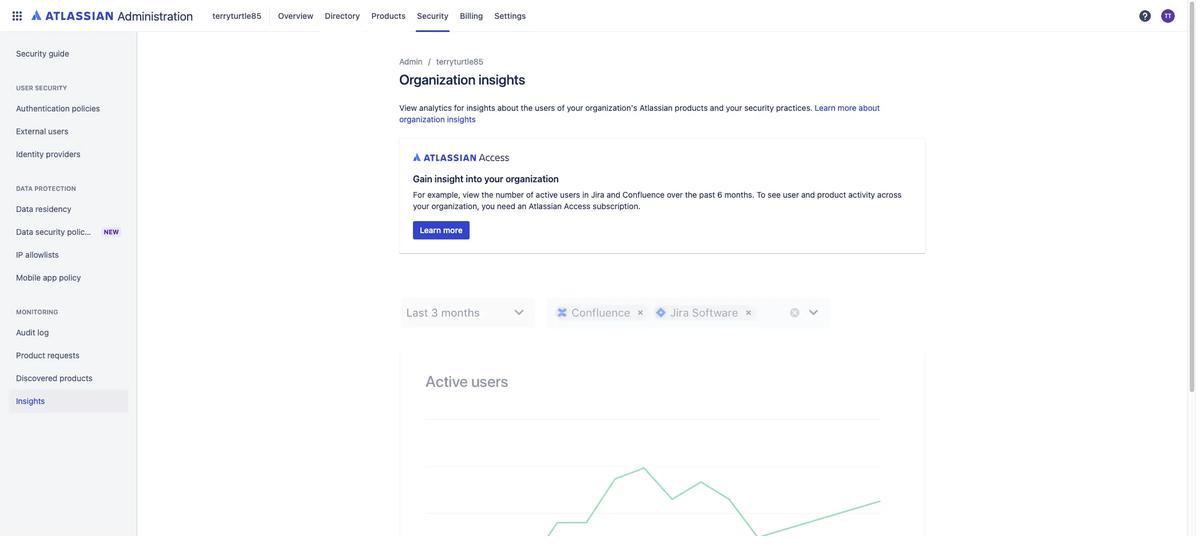 Task type: locate. For each thing, give the bounding box(es) containing it.
terryturtle85 link
[[209, 7, 265, 25], [436, 55, 484, 69]]

security inside global navigation 'element'
[[417, 11, 449, 20]]

learn more about organization insights link
[[399, 103, 880, 124]]

0 horizontal spatial products
[[60, 374, 93, 383]]

atlassian access image
[[413, 154, 509, 161]]

learn for learn more about organization insights
[[815, 103, 836, 113]]

security down "residency"
[[35, 227, 65, 237]]

security for data security policies
[[35, 227, 65, 237]]

security for security
[[417, 11, 449, 20]]

more right "practices."
[[838, 103, 857, 113]]

data up data residency
[[16, 185, 33, 192]]

access
[[564, 201, 591, 211]]

atlassian down "active"
[[529, 201, 562, 211]]

your
[[567, 103, 583, 113], [726, 103, 742, 113], [484, 174, 503, 184], [413, 201, 429, 211]]

more
[[838, 103, 857, 113], [443, 225, 463, 235]]

activity
[[848, 190, 875, 200]]

1 horizontal spatial of
[[557, 103, 565, 113]]

users
[[535, 103, 555, 113], [48, 126, 68, 136], [560, 190, 580, 200]]

global navigation element
[[7, 0, 1135, 32]]

security left "practices."
[[744, 103, 774, 113]]

about inside learn more about organization insights
[[859, 103, 880, 113]]

0 vertical spatial products
[[675, 103, 708, 113]]

6
[[717, 190, 722, 200]]

for
[[413, 190, 425, 200]]

2 horizontal spatial and
[[801, 190, 815, 200]]

directory link
[[321, 7, 363, 25]]

atlassian
[[640, 103, 673, 113], [529, 201, 562, 211]]

1 vertical spatial security
[[744, 103, 774, 113]]

1 horizontal spatial security
[[417, 11, 449, 20]]

0 horizontal spatial the
[[482, 190, 494, 200]]

2 data from the top
[[16, 204, 33, 214]]

guide
[[49, 49, 69, 58]]

security
[[417, 11, 449, 20], [16, 49, 46, 58]]

1 vertical spatial terryturtle85
[[436, 57, 484, 66]]

learn
[[815, 103, 836, 113], [420, 225, 441, 235]]

toggle navigation image
[[126, 46, 151, 69]]

users inside gain insight into your organization for example, view the number of active users in jira and confluence over the past 6 months. to see user and product activity across your organization, you need an atlassian access subscription.
[[560, 190, 580, 200]]

audit
[[16, 328, 35, 338]]

1 data from the top
[[16, 185, 33, 192]]

2 vertical spatial security
[[35, 227, 65, 237]]

more down organization,
[[443, 225, 463, 235]]

help icon image
[[1138, 9, 1152, 23]]

1 vertical spatial of
[[526, 190, 534, 200]]

authentication
[[16, 104, 70, 113]]

product requests
[[16, 351, 80, 360]]

providers
[[46, 149, 81, 159]]

1 vertical spatial atlassian
[[529, 201, 562, 211]]

overview link
[[275, 7, 317, 25]]

security up authentication policies
[[35, 84, 67, 92]]

1 horizontal spatial the
[[521, 103, 533, 113]]

0 vertical spatial security
[[417, 11, 449, 20]]

2 vertical spatial data
[[16, 227, 33, 237]]

more for learn more about organization insights
[[838, 103, 857, 113]]

administration banner
[[0, 0, 1188, 32]]

administration
[[118, 9, 193, 23]]

past
[[699, 190, 715, 200]]

atlassian inside gain insight into your organization for example, view the number of active users in jira and confluence over the past 6 months. to see user and product activity across your organization, you need an atlassian access subscription.
[[529, 201, 562, 211]]

data left "residency"
[[16, 204, 33, 214]]

1 vertical spatial terryturtle85 link
[[436, 55, 484, 69]]

data up ip
[[16, 227, 33, 237]]

data for data residency
[[16, 204, 33, 214]]

log
[[37, 328, 49, 338]]

audit log link
[[9, 322, 128, 344]]

across
[[877, 190, 902, 200]]

security guide
[[16, 49, 69, 58]]

to
[[757, 190, 766, 200]]

of left organization's
[[557, 103, 565, 113]]

gain
[[413, 174, 432, 184]]

1 vertical spatial data
[[16, 204, 33, 214]]

learn down organization,
[[420, 225, 441, 235]]

organization inside learn more about organization insights
[[399, 114, 445, 124]]

security left guide
[[16, 49, 46, 58]]

1 vertical spatial insights
[[467, 103, 495, 113]]

1 vertical spatial more
[[443, 225, 463, 235]]

insights inside learn more about organization insights
[[447, 114, 476, 124]]

about
[[497, 103, 519, 113], [859, 103, 880, 113]]

subscription.
[[593, 201, 641, 211]]

more for learn more
[[443, 225, 463, 235]]

0 vertical spatial terryturtle85 link
[[209, 7, 265, 25]]

appswitcher icon image
[[10, 9, 24, 23]]

0 horizontal spatial terryturtle85
[[212, 11, 261, 20]]

0 vertical spatial users
[[535, 103, 555, 113]]

organization
[[399, 114, 445, 124], [506, 174, 559, 184]]

number
[[496, 190, 524, 200]]

settings link
[[491, 7, 529, 25]]

terryturtle85 inside global navigation 'element'
[[212, 11, 261, 20]]

1 horizontal spatial organization
[[506, 174, 559, 184]]

1 vertical spatial security
[[16, 49, 46, 58]]

learn more
[[420, 225, 463, 235]]

organization down analytics
[[399, 114, 445, 124]]

learn inside learn more "button"
[[420, 225, 441, 235]]

policies down data residency link
[[67, 227, 95, 237]]

of
[[557, 103, 565, 113], [526, 190, 534, 200]]

external
[[16, 126, 46, 136]]

learn right "practices."
[[815, 103, 836, 113]]

terryturtle85
[[212, 11, 261, 20], [436, 57, 484, 66]]

more inside "button"
[[443, 225, 463, 235]]

security link
[[414, 7, 452, 25]]

products
[[675, 103, 708, 113], [60, 374, 93, 383]]

0 vertical spatial learn
[[815, 103, 836, 113]]

0 horizontal spatial atlassian
[[529, 201, 562, 211]]

new
[[104, 228, 119, 236]]

monitoring
[[16, 308, 58, 316]]

policies up external users link
[[72, 104, 100, 113]]

insights
[[16, 396, 45, 406]]

0 horizontal spatial about
[[497, 103, 519, 113]]

2 about from the left
[[859, 103, 880, 113]]

0 horizontal spatial security
[[16, 49, 46, 58]]

0 horizontal spatial learn
[[420, 225, 441, 235]]

overview
[[278, 11, 313, 20]]

data residency
[[16, 204, 71, 214]]

1 horizontal spatial and
[[710, 103, 724, 113]]

atlassian right organization's
[[640, 103, 673, 113]]

0 vertical spatial atlassian
[[640, 103, 673, 113]]

0 vertical spatial terryturtle85
[[212, 11, 261, 20]]

gain insight into your organization for example, view the number of active users in jira and confluence over the past 6 months. to see user and product activity across your organization, you need an atlassian access subscription.
[[413, 174, 902, 211]]

data
[[16, 185, 33, 192], [16, 204, 33, 214], [16, 227, 33, 237]]

organization up "active"
[[506, 174, 559, 184]]

1 horizontal spatial about
[[859, 103, 880, 113]]

0 horizontal spatial of
[[526, 190, 534, 200]]

discovered products link
[[9, 367, 128, 390]]

2 vertical spatial users
[[560, 190, 580, 200]]

active
[[536, 190, 558, 200]]

0 vertical spatial security
[[35, 84, 67, 92]]

1 vertical spatial organization
[[506, 174, 559, 184]]

of up an
[[526, 190, 534, 200]]

0 horizontal spatial more
[[443, 225, 463, 235]]

1 vertical spatial learn
[[420, 225, 441, 235]]

2 vertical spatial insights
[[447, 114, 476, 124]]

3 data from the top
[[16, 227, 33, 237]]

user security
[[16, 84, 67, 92]]

settings
[[495, 11, 526, 20]]

months.
[[725, 190, 755, 200]]

in
[[582, 190, 589, 200]]

1 horizontal spatial terryturtle85 link
[[436, 55, 484, 69]]

atlassian image
[[31, 8, 113, 22], [31, 8, 113, 22]]

allowlists
[[25, 250, 59, 260]]

0 horizontal spatial organization
[[399, 114, 445, 124]]

learn more button
[[413, 221, 470, 240]]

more inside learn more about organization insights
[[838, 103, 857, 113]]

security
[[35, 84, 67, 92], [744, 103, 774, 113], [35, 227, 65, 237]]

1 horizontal spatial learn
[[815, 103, 836, 113]]

1 vertical spatial users
[[48, 126, 68, 136]]

2 horizontal spatial users
[[560, 190, 580, 200]]

0 vertical spatial organization
[[399, 114, 445, 124]]

1 horizontal spatial more
[[838, 103, 857, 113]]

view
[[399, 103, 417, 113]]

security left billing
[[417, 11, 449, 20]]

0 vertical spatial data
[[16, 185, 33, 192]]

organization insights
[[399, 72, 525, 88]]

learn inside learn more about organization insights
[[815, 103, 836, 113]]

learn for learn more
[[420, 225, 441, 235]]

security for security guide
[[16, 49, 46, 58]]

0 vertical spatial more
[[838, 103, 857, 113]]



Task type: vqa. For each thing, say whether or not it's contained in the screenshot.
topmost the Admin LINK
no



Task type: describe. For each thing, give the bounding box(es) containing it.
identity providers
[[16, 149, 81, 159]]

you
[[482, 201, 495, 211]]

confluence
[[623, 190, 665, 200]]

audit log
[[16, 328, 49, 338]]

1 horizontal spatial terryturtle85
[[436, 57, 484, 66]]

need
[[497, 201, 516, 211]]

1 about from the left
[[497, 103, 519, 113]]

security guide link
[[9, 42, 128, 65]]

product
[[817, 190, 846, 200]]

example,
[[427, 190, 461, 200]]

product requests link
[[9, 344, 128, 367]]

ip allowlists link
[[9, 244, 128, 267]]

analytics
[[419, 103, 452, 113]]

external users
[[16, 126, 68, 136]]

app
[[43, 273, 57, 283]]

practices.
[[776, 103, 813, 113]]

0 vertical spatial of
[[557, 103, 565, 113]]

into
[[466, 174, 482, 184]]

data for data protection
[[16, 185, 33, 192]]

insights link
[[9, 390, 128, 413]]

admin
[[399, 57, 423, 66]]

authentication policies link
[[9, 97, 128, 120]]

directory
[[325, 11, 360, 20]]

1 horizontal spatial users
[[535, 103, 555, 113]]

0 vertical spatial insights
[[478, 72, 525, 88]]

organization
[[399, 72, 476, 88]]

data for data security policies
[[16, 227, 33, 237]]

learn more about organization insights
[[399, 103, 880, 124]]

over
[[667, 190, 683, 200]]

ip allowlists
[[16, 250, 59, 260]]

view
[[463, 190, 479, 200]]

1 vertical spatial policies
[[67, 227, 95, 237]]

mobile app policy link
[[9, 267, 128, 289]]

of inside gain insight into your organization for example, view the number of active users in jira and confluence over the past 6 months. to see user and product activity across your organization, you need an atlassian access subscription.
[[526, 190, 534, 200]]

for
[[454, 103, 464, 113]]

view analytics for insights about the users of your organization's atlassian products and your security practices.
[[399, 103, 815, 113]]

identity
[[16, 149, 44, 159]]

billing link
[[457, 7, 486, 25]]

see
[[768, 190, 781, 200]]

data security policies
[[16, 227, 95, 237]]

mobile
[[16, 273, 41, 283]]

organization's
[[585, 103, 637, 113]]

user
[[16, 84, 33, 92]]

billing
[[460, 11, 483, 20]]

admin link
[[399, 55, 423, 69]]

discovered
[[16, 374, 57, 383]]

user
[[783, 190, 799, 200]]

product
[[16, 351, 45, 360]]

0 horizontal spatial users
[[48, 126, 68, 136]]

insight
[[435, 174, 464, 184]]

external users link
[[9, 120, 128, 143]]

ip
[[16, 250, 23, 260]]

identity providers link
[[9, 143, 128, 166]]

1 horizontal spatial atlassian
[[640, 103, 673, 113]]

organization inside gain insight into your organization for example, view the number of active users in jira and confluence over the past 6 months. to see user and product activity across your organization, you need an atlassian access subscription.
[[506, 174, 559, 184]]

data residency link
[[9, 198, 128, 221]]

0 horizontal spatial and
[[607, 190, 620, 200]]

products link
[[368, 7, 409, 25]]

0 horizontal spatial terryturtle85 link
[[209, 7, 265, 25]]

discovered products
[[16, 374, 93, 383]]

1 horizontal spatial products
[[675, 103, 708, 113]]

data protection
[[16, 185, 76, 192]]

authentication policies
[[16, 104, 100, 113]]

requests
[[47, 351, 80, 360]]

1 vertical spatial products
[[60, 374, 93, 383]]

jira
[[591, 190, 605, 200]]

mobile app policy
[[16, 273, 81, 283]]

administration link
[[27, 7, 198, 25]]

residency
[[35, 204, 71, 214]]

security for user security
[[35, 84, 67, 92]]

policy
[[59, 273, 81, 283]]

an
[[518, 201, 527, 211]]

products
[[371, 11, 406, 20]]

account image
[[1161, 9, 1175, 23]]

2 horizontal spatial the
[[685, 190, 697, 200]]

protection
[[34, 185, 76, 192]]

organization,
[[432, 201, 479, 211]]

0 vertical spatial policies
[[72, 104, 100, 113]]



